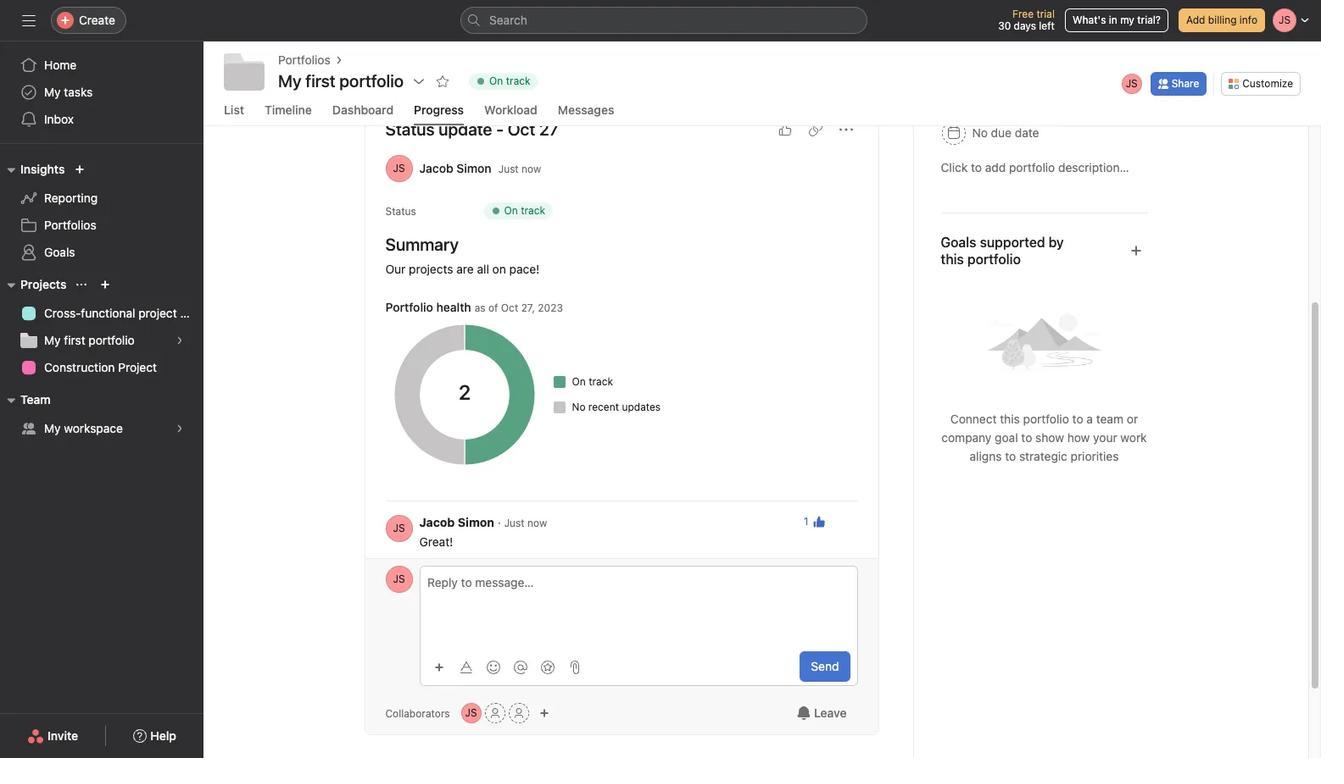 Task type: vqa. For each thing, say whether or not it's contained in the screenshot.
Messages
yes



Task type: describe. For each thing, give the bounding box(es) containing it.
oct for of
[[501, 302, 518, 315]]

team
[[20, 393, 51, 407]]

just inside jacob simon just now
[[498, 162, 519, 175]]

send button
[[800, 652, 850, 683]]

show options image
[[412, 75, 426, 88]]

of
[[488, 302, 498, 315]]

collaborators
[[385, 708, 450, 720]]

send
[[811, 660, 839, 674]]

help button
[[122, 722, 187, 752]]

share
[[1172, 77, 1199, 89]]

in
[[1109, 14, 1117, 26]]

timeline
[[265, 103, 312, 117]]

help
[[150, 729, 176, 744]]

team button
[[0, 390, 51, 410]]

insert an object image
[[434, 663, 444, 673]]

what's in my trial? button
[[1065, 8, 1168, 32]]

plan
[[180, 306, 203, 321]]

projects
[[409, 262, 453, 276]]

billing
[[1208, 14, 1237, 26]]

insights
[[20, 162, 65, 176]]

home link
[[10, 52, 193, 79]]

home
[[44, 58, 77, 72]]

my tasks
[[44, 85, 93, 99]]

-
[[496, 120, 504, 139]]

construction project
[[44, 360, 157, 375]]

at mention image
[[513, 661, 527, 675]]

leave button
[[786, 699, 858, 729]]

portfolio for this
[[1023, 412, 1069, 427]]

emoji image
[[486, 661, 500, 675]]

new image
[[75, 165, 85, 175]]

add parent goal image
[[1129, 244, 1143, 258]]

updates
[[622, 401, 661, 414]]

work
[[1121, 431, 1147, 445]]

trial
[[1037, 8, 1055, 20]]

on track button
[[461, 70, 545, 93]]

projects element
[[0, 270, 204, 385]]

customize
[[1243, 77, 1293, 89]]

search button
[[460, 7, 867, 34]]

now inside the jacob simon · just now
[[527, 517, 547, 530]]

oct for -
[[508, 120, 535, 139]]

are
[[457, 262, 474, 276]]

2 jacob simon link from the top
[[419, 516, 494, 530]]

by
[[1049, 235, 1064, 250]]

this
[[1000, 412, 1020, 427]]

0 vertical spatial js button
[[385, 516, 413, 543]]

trial?
[[1137, 14, 1161, 26]]

cross-functional project plan link
[[10, 300, 203, 327]]

no due date button
[[934, 118, 1047, 148]]

reporting link
[[10, 185, 193, 212]]

jacob for just
[[419, 161, 453, 176]]

aligns
[[970, 449, 1002, 464]]

no recent updates
[[572, 401, 661, 414]]

date
[[1015, 126, 1039, 140]]

my for my workspace
[[44, 421, 61, 436]]

attach a file or paste an image image
[[568, 661, 581, 675]]

my
[[1120, 14, 1135, 26]]

1 horizontal spatial portfolios link
[[278, 51, 330, 70]]

cross-
[[44, 306, 81, 321]]

invite button
[[16, 722, 89, 752]]

my for my tasks
[[44, 85, 61, 99]]

add
[[1186, 14, 1205, 26]]

summary
[[385, 235, 459, 254]]

jacob for ·
[[419, 516, 455, 530]]

portfolio health as of oct 27, 2023
[[385, 300, 563, 315]]

1 vertical spatial on
[[504, 204, 518, 217]]

27,
[[521, 302, 535, 315]]

dashboard
[[332, 103, 394, 117]]

update
[[439, 120, 492, 139]]

search
[[489, 13, 527, 27]]

teams element
[[0, 385, 204, 446]]

my workspace link
[[10, 416, 193, 443]]

construction
[[44, 360, 115, 375]]

insights button
[[0, 159, 65, 180]]

more actions image
[[839, 123, 853, 137]]

timeline link
[[265, 103, 312, 126]]

list link
[[224, 103, 244, 126]]

customize button
[[1221, 72, 1301, 95]]

this portfolio
[[941, 252, 1021, 267]]

1 vertical spatial to
[[1021, 431, 1032, 445]]

free trial 30 days left
[[998, 8, 1055, 32]]

30
[[998, 20, 1011, 32]]

reporting
[[44, 191, 98, 205]]

messages link
[[558, 103, 614, 126]]

jacob simon just now
[[419, 161, 541, 176]]

inbox
[[44, 112, 74, 126]]

simon for just
[[456, 161, 492, 176]]

your
[[1093, 431, 1117, 445]]

now inside jacob simon just now
[[522, 162, 541, 175]]

connect this portfolio to a team or company goal to show how your work aligns to strategic priorities
[[942, 412, 1147, 464]]

0 horizontal spatial to
[[1005, 449, 1016, 464]]

track inside the on track popup button
[[506, 75, 530, 87]]

see details, my workspace image
[[175, 424, 185, 434]]

our
[[385, 262, 406, 276]]



Task type: locate. For each thing, give the bounding box(es) containing it.
0 vertical spatial simon
[[456, 161, 492, 176]]

my first portfolio
[[278, 71, 404, 91]]

as
[[475, 302, 486, 315]]

now right ·
[[527, 517, 547, 530]]

portfolio inside 'projects' element
[[89, 333, 135, 348]]

show options, current sort, top image
[[77, 280, 87, 290]]

just right ·
[[504, 517, 525, 530]]

goals inside goals supported by this portfolio
[[941, 235, 977, 250]]

cross-functional project plan
[[44, 306, 203, 321]]

company
[[942, 431, 992, 445]]

add billing info
[[1186, 14, 1258, 26]]

status for status update - oct 27
[[385, 120, 435, 139]]

0 likes. click to like this task image
[[778, 123, 792, 137]]

just
[[498, 162, 519, 175], [504, 517, 525, 530]]

no left "due"
[[972, 126, 988, 140]]

due
[[991, 126, 1012, 140]]

status update - oct 27
[[385, 120, 559, 139]]

my for my first portfolio
[[44, 333, 61, 348]]

portfolios link inside insights element
[[10, 212, 193, 239]]

track
[[506, 75, 530, 87], [521, 204, 545, 217], [589, 376, 613, 388]]

1 horizontal spatial no
[[972, 126, 988, 140]]

0 vertical spatial portfolios link
[[278, 51, 330, 70]]

project
[[118, 360, 157, 375]]

jacob up great!
[[419, 516, 455, 530]]

search list box
[[460, 7, 867, 34]]

create
[[79, 13, 115, 27]]

progress link
[[414, 103, 464, 126]]

1 horizontal spatial portfolio
[[1023, 412, 1069, 427]]

2 vertical spatial track
[[589, 376, 613, 388]]

first
[[64, 333, 85, 348]]

first portfolio
[[306, 71, 404, 91]]

create button
[[51, 7, 126, 34]]

my for my first portfolio
[[278, 71, 302, 91]]

no
[[972, 126, 988, 140], [572, 401, 586, 414]]

jacob simon link up great!
[[419, 516, 494, 530]]

add to starred image
[[436, 75, 450, 88]]

left
[[1039, 20, 1055, 32]]

2 vertical spatial on
[[572, 376, 586, 388]]

2 status from the top
[[385, 205, 416, 218]]

just inside the jacob simon · just now
[[504, 517, 525, 530]]

dashboard link
[[332, 103, 394, 126]]

portfolios up my first portfolio
[[278, 53, 330, 67]]

now
[[522, 162, 541, 175], [527, 517, 547, 530]]

0 vertical spatial jacob
[[419, 161, 453, 176]]

toolbar
[[427, 655, 586, 680]]

show
[[1036, 431, 1064, 445]]

0 vertical spatial just
[[498, 162, 519, 175]]

portfolios down reporting
[[44, 218, 96, 232]]

portfolios link down reporting
[[10, 212, 193, 239]]

goals up projects
[[44, 245, 75, 259]]

portfolio
[[89, 333, 135, 348], [1023, 412, 1069, 427]]

no due date
[[972, 126, 1039, 140]]

on track up pace!
[[504, 204, 545, 217]]

portfolio up the 'show'
[[1023, 412, 1069, 427]]

1 vertical spatial just
[[504, 517, 525, 530]]

functional
[[81, 306, 135, 321]]

status
[[385, 120, 435, 139], [385, 205, 416, 218]]

0 vertical spatial no
[[972, 126, 988, 140]]

1 vertical spatial js button
[[385, 566, 413, 594]]

to right goal
[[1021, 431, 1032, 445]]

portfolios link up my first portfolio
[[278, 51, 330, 70]]

status down progress
[[385, 120, 435, 139]]

1 vertical spatial portfolio
[[1023, 412, 1069, 427]]

simon left ·
[[458, 516, 494, 530]]

invite
[[48, 729, 78, 744]]

1 jacob from the top
[[419, 161, 453, 176]]

on
[[489, 75, 503, 87], [504, 204, 518, 217], [572, 376, 586, 388]]

my first portfolio link
[[10, 327, 193, 354]]

1 vertical spatial status
[[385, 205, 416, 218]]

formatting image
[[459, 661, 473, 675]]

just down -
[[498, 162, 519, 175]]

goals inside insights element
[[44, 245, 75, 259]]

status for status
[[385, 205, 416, 218]]

js button
[[385, 516, 413, 543], [385, 566, 413, 594], [461, 704, 481, 724]]

oct
[[508, 120, 535, 139], [501, 302, 518, 315]]

to down goal
[[1005, 449, 1016, 464]]

my inside 'projects' element
[[44, 333, 61, 348]]

portfolios inside the portfolios link
[[44, 218, 96, 232]]

to
[[1072, 412, 1083, 427], [1021, 431, 1032, 445], [1005, 449, 1016, 464]]

on track up the workload
[[489, 75, 530, 87]]

1 button
[[799, 510, 831, 534]]

1
[[804, 516, 809, 528]]

workload link
[[484, 103, 537, 126]]

1 vertical spatial now
[[527, 517, 547, 530]]

jacob
[[419, 161, 453, 176], [419, 516, 455, 530]]

2 vertical spatial js button
[[461, 704, 481, 724]]

simon down "status update - oct 27" link
[[456, 161, 492, 176]]

hide sidebar image
[[22, 14, 36, 27]]

goals for goals supported by this portfolio
[[941, 235, 977, 250]]

track up recent
[[589, 376, 613, 388]]

projects
[[20, 277, 66, 292]]

strategic
[[1019, 449, 1067, 464]]

insights element
[[0, 154, 204, 270]]

on track inside popup button
[[489, 75, 530, 87]]

2 jacob from the top
[[419, 516, 455, 530]]

0 horizontal spatial no
[[572, 401, 586, 414]]

1 vertical spatial jacob
[[419, 516, 455, 530]]

projects button
[[0, 275, 66, 295]]

on inside popup button
[[489, 75, 503, 87]]

portfolio health
[[385, 300, 471, 315]]

0 vertical spatial status
[[385, 120, 435, 139]]

copy link image
[[809, 123, 822, 137]]

pace!
[[509, 262, 540, 276]]

0 horizontal spatial portfolio
[[89, 333, 135, 348]]

1 jacob simon link from the top
[[419, 161, 492, 176]]

my left first
[[44, 333, 61, 348]]

27
[[539, 120, 559, 139]]

on up no recent updates
[[572, 376, 586, 388]]

construction project link
[[10, 354, 193, 382]]

goals link
[[10, 239, 193, 266]]

to left a
[[1072, 412, 1083, 427]]

no left recent
[[572, 401, 586, 414]]

supported
[[980, 235, 1045, 250]]

global element
[[0, 42, 204, 143]]

1 vertical spatial oct
[[501, 302, 518, 315]]

track up the workload
[[506, 75, 530, 87]]

summary our projects are all on pace!
[[385, 235, 540, 276]]

workspace
[[64, 421, 123, 436]]

my inside global 'element'
[[44, 85, 61, 99]]

jacob down 'update' at top
[[419, 161, 453, 176]]

0 vertical spatial jacob simon link
[[419, 161, 492, 176]]

2 horizontal spatial to
[[1072, 412, 1083, 427]]

1 vertical spatial portfolios link
[[10, 212, 193, 239]]

oct inside portfolio health as of oct 27, 2023
[[501, 302, 518, 315]]

share button
[[1150, 72, 1207, 95]]

jacob simon · just now
[[419, 516, 547, 530]]

0 vertical spatial oct
[[508, 120, 535, 139]]

goals for goals
[[44, 245, 75, 259]]

my
[[278, 71, 302, 91], [44, 85, 61, 99], [44, 333, 61, 348], [44, 421, 61, 436]]

status up summary
[[385, 205, 416, 218]]

connect
[[950, 412, 997, 427]]

1 vertical spatial portfolios
[[44, 218, 96, 232]]

recent
[[588, 401, 619, 414]]

team
[[1096, 412, 1124, 427]]

all
[[477, 262, 489, 276]]

1 horizontal spatial to
[[1021, 431, 1032, 445]]

on up the workload
[[489, 75, 503, 87]]

portfolio for first
[[89, 333, 135, 348]]

portfolios
[[278, 53, 330, 67], [44, 218, 96, 232]]

·
[[498, 516, 501, 530]]

oct right -
[[508, 120, 535, 139]]

what's in my trial?
[[1073, 14, 1161, 26]]

a
[[1087, 412, 1093, 427]]

0 vertical spatial on
[[489, 75, 503, 87]]

1 vertical spatial jacob simon link
[[419, 516, 494, 530]]

on down jacob simon just now
[[504, 204, 518, 217]]

add billing info button
[[1179, 8, 1265, 32]]

days
[[1014, 20, 1036, 32]]

on track up recent
[[572, 376, 613, 388]]

oct right of
[[501, 302, 518, 315]]

project
[[138, 306, 177, 321]]

2 vertical spatial to
[[1005, 449, 1016, 464]]

0 vertical spatial portfolios
[[278, 53, 330, 67]]

portfolio inside the connect this portfolio to a team or company goal to show how your work aligns to strategic priorities
[[1023, 412, 1069, 427]]

now down 27
[[522, 162, 541, 175]]

1 status from the top
[[385, 120, 435, 139]]

0 horizontal spatial portfolios
[[44, 218, 96, 232]]

tasks
[[64, 85, 93, 99]]

what's
[[1073, 14, 1106, 26]]

no inside dropdown button
[[972, 126, 988, 140]]

my inside the teams element
[[44, 421, 61, 436]]

goal
[[995, 431, 1018, 445]]

0 vertical spatial on track
[[489, 75, 530, 87]]

1 vertical spatial track
[[521, 204, 545, 217]]

no for no recent updates
[[572, 401, 586, 414]]

new project or portfolio image
[[100, 280, 111, 290]]

progress
[[414, 103, 464, 117]]

simon for ·
[[458, 516, 494, 530]]

0 horizontal spatial on
[[489, 75, 503, 87]]

1 horizontal spatial goals
[[941, 235, 977, 250]]

2 vertical spatial on track
[[572, 376, 613, 388]]

0 vertical spatial portfolio
[[89, 333, 135, 348]]

inbox link
[[10, 106, 193, 133]]

portfolio down cross-functional project plan link
[[89, 333, 135, 348]]

my down team
[[44, 421, 61, 436]]

track up pace!
[[521, 204, 545, 217]]

goals supported by this portfolio
[[941, 235, 1064, 267]]

list
[[224, 103, 244, 117]]

goals up this portfolio
[[941, 235, 977, 250]]

great!
[[419, 535, 453, 549]]

no for no due date
[[972, 126, 988, 140]]

1 vertical spatial on track
[[504, 204, 545, 217]]

portfolios link
[[278, 51, 330, 70], [10, 212, 193, 239]]

0 vertical spatial to
[[1072, 412, 1083, 427]]

0 vertical spatial now
[[522, 162, 541, 175]]

leave
[[814, 706, 847, 721]]

status update - oct 27 link
[[385, 120, 559, 139]]

how
[[1067, 431, 1090, 445]]

see details, my first portfolio image
[[175, 336, 185, 346]]

0 horizontal spatial goals
[[44, 245, 75, 259]]

0 vertical spatial track
[[506, 75, 530, 87]]

my left tasks
[[44, 85, 61, 99]]

add or remove collaborators image
[[539, 709, 549, 719]]

priorities
[[1071, 449, 1119, 464]]

simon
[[456, 161, 492, 176], [458, 516, 494, 530]]

or
[[1127, 412, 1138, 427]]

2023
[[538, 302, 563, 315]]

0 horizontal spatial portfolios link
[[10, 212, 193, 239]]

1 horizontal spatial portfolios
[[278, 53, 330, 67]]

my tasks link
[[10, 79, 193, 106]]

appreciations image
[[541, 661, 554, 675]]

my up timeline
[[278, 71, 302, 91]]

jacob simon link down 'update' at top
[[419, 161, 492, 176]]

info
[[1240, 14, 1258, 26]]

1 vertical spatial simon
[[458, 516, 494, 530]]

1 horizontal spatial on
[[504, 204, 518, 217]]

2 horizontal spatial on
[[572, 376, 586, 388]]

my workspace
[[44, 421, 123, 436]]

1 vertical spatial no
[[572, 401, 586, 414]]



